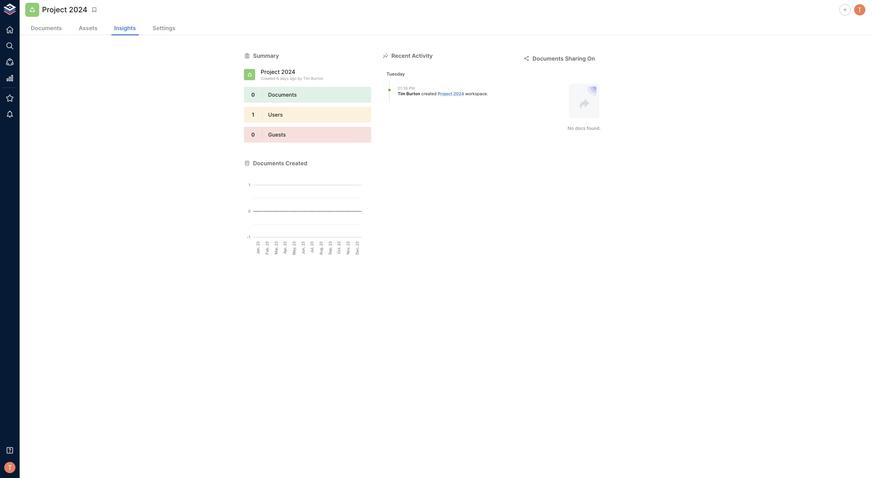Task type: describe. For each thing, give the bounding box(es) containing it.
recent activity
[[391, 52, 433, 59]]

found.
[[587, 125, 601, 131]]

settings link
[[150, 22, 178, 35]]

burton inside project 2024 created 6 days ago by tim burton
[[311, 76, 323, 81]]

project inside "01:36 pm tim burton created project 2024 workspace ."
[[438, 91, 452, 96]]

project 2024 created 6 days ago by tim burton
[[261, 68, 323, 81]]

documents for documents sharing on
[[533, 55, 564, 62]]

created
[[421, 91, 437, 96]]

documents created
[[253, 160, 307, 167]]

users
[[268, 112, 283, 118]]

0 for guests
[[251, 131, 255, 138]]

project for project 2024 created 6 days ago by tim burton
[[261, 68, 280, 75]]

bookmark image
[[91, 7, 98, 13]]

insights link
[[111, 22, 139, 35]]

documents down days
[[268, 92, 297, 98]]

assets
[[79, 25, 97, 32]]

.
[[487, 91, 488, 96]]

1 horizontal spatial created
[[286, 160, 307, 167]]

ago
[[290, 76, 297, 81]]

tim inside "01:36 pm tim burton created project 2024 workspace ."
[[398, 91, 405, 96]]

docs
[[575, 125, 586, 131]]

on
[[587, 55, 595, 62]]

recent
[[391, 52, 410, 59]]

workspace
[[465, 91, 487, 96]]

assets link
[[76, 22, 100, 35]]

days
[[280, 76, 289, 81]]

0 vertical spatial t button
[[853, 3, 866, 16]]

tim inside project 2024 created 6 days ago by tim burton
[[303, 76, 310, 81]]

project 2024
[[42, 5, 87, 14]]

01:36
[[398, 86, 408, 91]]

by
[[298, 76, 302, 81]]



Task type: locate. For each thing, give the bounding box(es) containing it.
t
[[858, 6, 862, 14], [8, 464, 12, 472]]

0 horizontal spatial burton
[[311, 76, 323, 81]]

tim
[[303, 76, 310, 81], [398, 91, 405, 96]]

summary
[[253, 52, 279, 59]]

2 0 from the top
[[251, 131, 255, 138]]

2024 left bookmark image
[[69, 5, 87, 14]]

documents down project 2024
[[31, 25, 62, 32]]

created
[[261, 76, 275, 81], [286, 160, 307, 167]]

0 vertical spatial 0
[[251, 92, 255, 98]]

0 up 1
[[251, 92, 255, 98]]

insights
[[114, 25, 136, 32]]

documents sharing on
[[533, 55, 595, 62]]

1 vertical spatial t
[[8, 464, 12, 472]]

2 vertical spatial 2024
[[453, 91, 464, 96]]

project right created
[[438, 91, 452, 96]]

1 horizontal spatial project
[[261, 68, 280, 75]]

sharing
[[565, 55, 586, 62]]

project
[[42, 5, 67, 14], [261, 68, 280, 75], [438, 91, 452, 96]]

2 vertical spatial project
[[438, 91, 452, 96]]

a chart. element
[[244, 167, 371, 255]]

2024 for project 2024
[[69, 5, 87, 14]]

0 vertical spatial 2024
[[69, 5, 87, 14]]

6
[[276, 76, 279, 81]]

1 horizontal spatial burton
[[406, 91, 420, 96]]

1 vertical spatial 2024
[[281, 68, 295, 75]]

0
[[251, 92, 255, 98], [251, 131, 255, 138]]

guests
[[268, 131, 286, 138]]

2024 inside "01:36 pm tim burton created project 2024 workspace ."
[[453, 91, 464, 96]]

burton inside "01:36 pm tim burton created project 2024 workspace ."
[[406, 91, 420, 96]]

0 vertical spatial t
[[858, 6, 862, 14]]

0 horizontal spatial t button
[[2, 460, 18, 476]]

burton right by on the left of page
[[311, 76, 323, 81]]

01:36 pm tim burton created project 2024 workspace .
[[398, 86, 488, 96]]

burton
[[311, 76, 323, 81], [406, 91, 420, 96]]

project for project 2024
[[42, 5, 67, 14]]

1 vertical spatial created
[[286, 160, 307, 167]]

0 horizontal spatial project
[[42, 5, 67, 14]]

a chart. image
[[244, 167, 371, 255]]

documents left sharing
[[533, 55, 564, 62]]

1 horizontal spatial 2024
[[281, 68, 295, 75]]

0 down 1
[[251, 131, 255, 138]]

0 for documents
[[251, 92, 255, 98]]

activity
[[412, 52, 433, 59]]

1 vertical spatial burton
[[406, 91, 420, 96]]

t button
[[853, 3, 866, 16], [2, 460, 18, 476]]

created down guests
[[286, 160, 307, 167]]

0 horizontal spatial 2024
[[69, 5, 87, 14]]

settings
[[153, 25, 175, 32]]

2024 inside project 2024 created 6 days ago by tim burton
[[281, 68, 295, 75]]

0 vertical spatial tim
[[303, 76, 310, 81]]

documents for documents link
[[31, 25, 62, 32]]

project up 6
[[261, 68, 280, 75]]

0 horizontal spatial tim
[[303, 76, 310, 81]]

project up documents link
[[42, 5, 67, 14]]

1 0 from the top
[[251, 92, 255, 98]]

documents
[[31, 25, 62, 32], [533, 55, 564, 62], [268, 92, 297, 98], [253, 160, 284, 167]]

2024 up days
[[281, 68, 295, 75]]

1 horizontal spatial t button
[[853, 3, 866, 16]]

no docs found.
[[568, 125, 601, 131]]

project inside project 2024 created 6 days ago by tim burton
[[261, 68, 280, 75]]

2024 left workspace
[[453, 91, 464, 96]]

tim down 01:36
[[398, 91, 405, 96]]

0 horizontal spatial t
[[8, 464, 12, 472]]

0 vertical spatial created
[[261, 76, 275, 81]]

documents down guests
[[253, 160, 284, 167]]

1 vertical spatial 0
[[251, 131, 255, 138]]

0 vertical spatial project
[[42, 5, 67, 14]]

created left 6
[[261, 76, 275, 81]]

pm
[[409, 86, 415, 91]]

tim right by on the left of page
[[303, 76, 310, 81]]

0 horizontal spatial created
[[261, 76, 275, 81]]

2 horizontal spatial 2024
[[453, 91, 464, 96]]

1 vertical spatial project
[[261, 68, 280, 75]]

2024
[[69, 5, 87, 14], [281, 68, 295, 75], [453, 91, 464, 96]]

2024 for project 2024 created 6 days ago by tim burton
[[281, 68, 295, 75]]

created inside project 2024 created 6 days ago by tim burton
[[261, 76, 275, 81]]

documents link
[[28, 22, 65, 35]]

burton down pm
[[406, 91, 420, 96]]

project 2024 link
[[438, 91, 464, 96]]

documents for documents created
[[253, 160, 284, 167]]

1 vertical spatial tim
[[398, 91, 405, 96]]

1 horizontal spatial tim
[[398, 91, 405, 96]]

no
[[568, 125, 574, 131]]

1 vertical spatial t button
[[2, 460, 18, 476]]

1 horizontal spatial t
[[858, 6, 862, 14]]

1
[[252, 112, 254, 118]]

2 horizontal spatial project
[[438, 91, 452, 96]]

0 vertical spatial burton
[[311, 76, 323, 81]]

tuesday
[[386, 71, 405, 77]]



Task type: vqa. For each thing, say whether or not it's contained in the screenshot.


